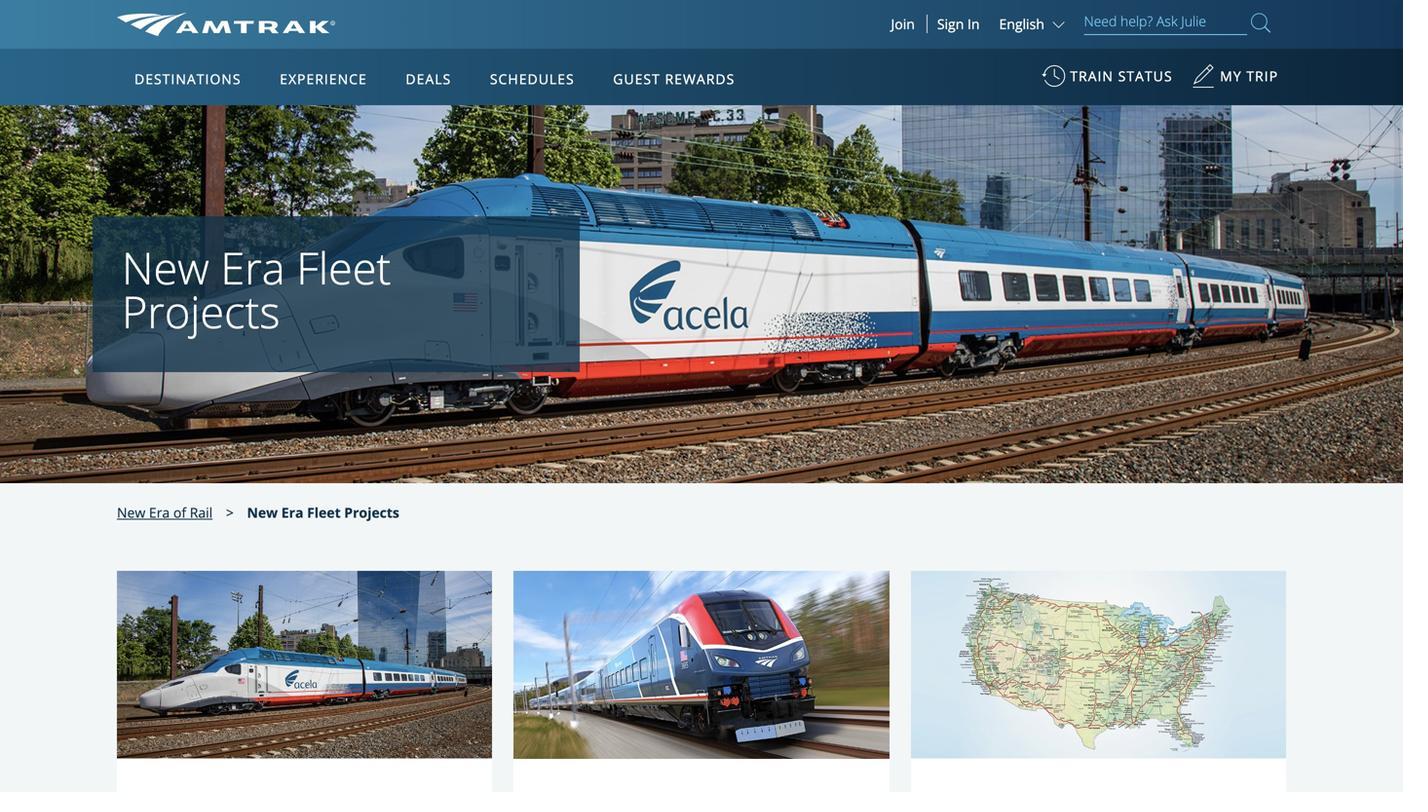Task type: describe. For each thing, give the bounding box(es) containing it.
era for the new era fleet projects link
[[281, 503, 304, 522]]

0 vertical spatial new era fleet projects
[[122, 238, 391, 341]]

experience button
[[272, 52, 375, 106]]

sign in
[[937, 15, 980, 33]]

my trip
[[1220, 67, 1279, 85]]

english button
[[999, 15, 1070, 33]]

train
[[1070, 67, 1114, 85]]

rewards
[[665, 70, 735, 88]]

of
[[173, 503, 186, 522]]

deals button
[[398, 52, 459, 106]]

english
[[999, 15, 1045, 33]]

new for "new era of rail" link
[[117, 503, 146, 522]]

deals
[[406, 70, 451, 88]]

new era fleet projects link
[[247, 503, 399, 522]]

schedules link
[[482, 49, 582, 105]]

1 vertical spatial new era fleet projects
[[247, 503, 399, 522]]

new era of rail link
[[117, 503, 213, 522]]

status
[[1118, 67, 1173, 85]]

rail
[[190, 503, 213, 522]]

guest rewards button
[[605, 52, 743, 106]]

destinations button
[[127, 52, 249, 106]]

new era of rail
[[117, 503, 213, 522]]

in
[[968, 15, 980, 33]]

sign in button
[[937, 15, 980, 33]]



Task type: locate. For each thing, give the bounding box(es) containing it.
join
[[891, 15, 915, 33]]

new for the new era fleet projects link
[[247, 503, 278, 522]]

guest rewards
[[613, 70, 735, 88]]

projects
[[122, 282, 280, 341], [344, 503, 399, 522]]

era
[[221, 238, 285, 297], [149, 503, 170, 522], [281, 503, 304, 522]]

new era fleet projects
[[122, 238, 391, 341], [247, 503, 399, 522]]

application
[[189, 163, 657, 436]]

banner
[[0, 0, 1403, 450]]

new inside new era fleet projects
[[122, 238, 209, 297]]

my trip button
[[1192, 58, 1279, 105]]

destinations
[[134, 70, 241, 88]]

experience
[[280, 70, 367, 88]]

search icon image
[[1251, 9, 1271, 36]]

new
[[122, 238, 209, 297], [117, 503, 146, 522], [247, 503, 278, 522]]

schedules
[[490, 70, 575, 88]]

fleet
[[297, 238, 391, 297], [307, 503, 341, 522]]

join button
[[880, 15, 928, 33]]

0 horizontal spatial projects
[[122, 282, 280, 341]]

guest
[[613, 70, 661, 88]]

train status link
[[1042, 58, 1173, 105]]

1 vertical spatial projects
[[344, 503, 399, 522]]

amtrak image
[[117, 13, 335, 36]]

0 vertical spatial fleet
[[297, 238, 391, 297]]

era for "new era of rail" link
[[149, 503, 170, 522]]

Please enter your search item search field
[[1084, 10, 1247, 35]]

my
[[1220, 67, 1242, 85]]

1 vertical spatial fleet
[[307, 503, 341, 522]]

banner containing join
[[0, 0, 1403, 450]]

0 vertical spatial projects
[[122, 282, 280, 341]]

train status
[[1070, 67, 1173, 85]]

trip
[[1247, 67, 1279, 85]]

1 horizontal spatial projects
[[344, 503, 399, 522]]

fleet inside new era fleet projects
[[297, 238, 391, 297]]

projects inside new era fleet projects
[[122, 282, 280, 341]]

sign
[[937, 15, 964, 33]]

regions map image
[[189, 163, 657, 436]]



Task type: vqa. For each thing, say whether or not it's contained in the screenshot.
Join
yes



